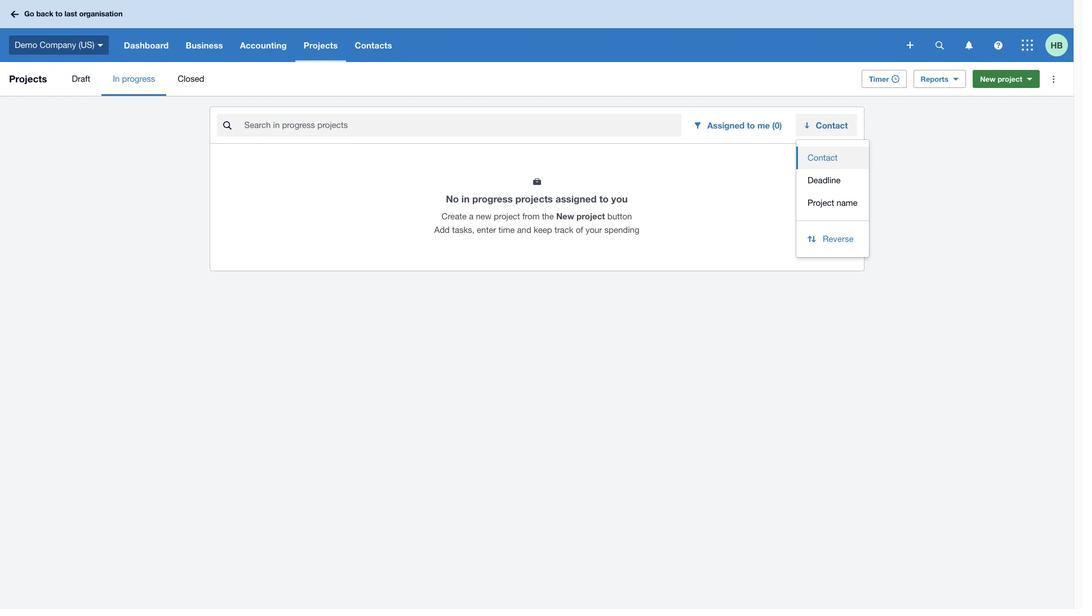 Task type: describe. For each thing, give the bounding box(es) containing it.
reports
[[921, 74, 949, 83]]

project inside popup button
[[998, 74, 1023, 83]]

time
[[499, 225, 515, 235]]

reverse
[[823, 234, 854, 244]]

contacts
[[355, 40, 392, 50]]

svg image up reports popup button
[[907, 42, 914, 48]]

new inside create a new project from the new project button add tasks, enter time and keep track of your spending
[[557, 211, 575, 221]]

more options image
[[1043, 68, 1065, 90]]

of
[[576, 225, 583, 235]]

banner containing hb
[[0, 0, 1074, 62]]

demo company (us) button
[[0, 28, 115, 62]]

1 horizontal spatial project
[[577, 211, 605, 221]]

go
[[24, 9, 34, 18]]

contact for contact popup button
[[816, 120, 848, 130]]

in
[[462, 193, 470, 205]]

new project button
[[973, 70, 1040, 88]]

projects button
[[295, 28, 346, 62]]

closed link
[[166, 62, 216, 96]]

2 horizontal spatial svg image
[[966, 41, 973, 49]]

in progress
[[113, 74, 155, 83]]

back
[[36, 9, 53, 18]]

create a new project from the new project button add tasks, enter time and keep track of your spending
[[434, 211, 640, 235]]

the
[[542, 211, 554, 221]]

reverse button
[[797, 228, 869, 250]]

go back to last organisation link
[[7, 4, 129, 24]]

demo company (us)
[[15, 40, 95, 49]]

from
[[523, 211, 540, 221]]

button
[[608, 211, 632, 221]]

to inside banner
[[55, 9, 63, 18]]

contact button
[[797, 147, 869, 169]]

create
[[442, 211, 467, 221]]

business
[[186, 40, 223, 50]]

new
[[476, 211, 492, 221]]

demo
[[15, 40, 37, 49]]

svg image left hb
[[1022, 39, 1034, 51]]

(0)
[[773, 120, 782, 130]]

in
[[113, 74, 120, 83]]

in progress link
[[102, 62, 166, 96]]

no
[[446, 193, 459, 205]]

new inside popup button
[[981, 74, 996, 83]]

to inside popup button
[[747, 120, 755, 130]]

your
[[586, 225, 602, 235]]

no in progress projects assigned to you
[[446, 193, 628, 205]]

tasks,
[[452, 225, 475, 235]]

timer
[[869, 74, 890, 83]]

accounting
[[240, 40, 287, 50]]

last
[[65, 9, 77, 18]]

(us)
[[79, 40, 95, 49]]

you
[[612, 193, 628, 205]]

enter
[[477, 225, 496, 235]]

and
[[517, 225, 532, 235]]

assigned
[[708, 120, 745, 130]]

navigation containing dashboard
[[115, 28, 899, 62]]

projects inside popup button
[[304, 40, 338, 50]]

assigned to me (0)
[[708, 120, 782, 130]]

dashboard
[[124, 40, 169, 50]]

spending
[[605, 225, 640, 235]]

add
[[434, 225, 450, 235]]



Task type: vqa. For each thing, say whether or not it's contained in the screenshot.
"of" on the right of the page
yes



Task type: locate. For each thing, give the bounding box(es) containing it.
0 vertical spatial progress
[[122, 74, 155, 83]]

1 vertical spatial progress
[[473, 193, 513, 205]]

track
[[555, 225, 574, 235]]

projects
[[516, 193, 553, 205]]

contact inside button
[[808, 153, 838, 162]]

project name
[[808, 198, 858, 208]]

hb
[[1051, 40, 1063, 50]]

reports button
[[914, 70, 966, 88]]

organisation
[[79, 9, 123, 18]]

project left more options image
[[998, 74, 1023, 83]]

project up time
[[494, 211, 520, 221]]

2 horizontal spatial project
[[998, 74, 1023, 83]]

business button
[[177, 28, 232, 62]]

group containing contact
[[797, 140, 869, 257]]

projects
[[304, 40, 338, 50], [9, 73, 47, 85]]

progress right in at the top of the page
[[122, 74, 155, 83]]

svg image
[[936, 41, 944, 49], [966, 41, 973, 49], [97, 44, 103, 47]]

2 horizontal spatial to
[[747, 120, 755, 130]]

timer button
[[862, 70, 907, 88]]

0 vertical spatial projects
[[304, 40, 338, 50]]

name
[[837, 198, 858, 208]]

go back to last organisation
[[24, 9, 123, 18]]

contact button
[[796, 114, 857, 136]]

0 horizontal spatial project
[[494, 211, 520, 221]]

svg image up the new project
[[994, 41, 1003, 49]]

list box containing contact
[[797, 140, 869, 221]]

hb button
[[1046, 28, 1074, 62]]

1 vertical spatial to
[[747, 120, 755, 130]]

svg image inside demo company (us) popup button
[[97, 44, 103, 47]]

accounting button
[[232, 28, 295, 62]]

projects left contacts dropdown button
[[304, 40, 338, 50]]

0 horizontal spatial new
[[557, 211, 575, 221]]

assigned
[[556, 193, 597, 205]]

1 horizontal spatial projects
[[304, 40, 338, 50]]

new project
[[981, 74, 1023, 83]]

progress up new
[[473, 193, 513, 205]]

assigned to me (0) button
[[686, 114, 791, 136]]

contact up deadline in the right of the page
[[808, 153, 838, 162]]

project
[[808, 198, 835, 208]]

0 horizontal spatial svg image
[[97, 44, 103, 47]]

0 vertical spatial new
[[981, 74, 996, 83]]

to left you
[[600, 193, 609, 205]]

2 vertical spatial to
[[600, 193, 609, 205]]

new right reports popup button
[[981, 74, 996, 83]]

0 horizontal spatial to
[[55, 9, 63, 18]]

new up track
[[557, 211, 575, 221]]

draft
[[72, 74, 90, 83]]

contacts button
[[346, 28, 401, 62]]

1 vertical spatial new
[[557, 211, 575, 221]]

to left me
[[747, 120, 755, 130]]

draft link
[[61, 62, 102, 96]]

1 vertical spatial projects
[[9, 73, 47, 85]]

deadline
[[808, 175, 841, 185]]

1 horizontal spatial to
[[600, 193, 609, 205]]

0 horizontal spatial progress
[[122, 74, 155, 83]]

deadline button
[[797, 169, 869, 192]]

svg image left the go
[[11, 10, 19, 18]]

progress
[[122, 74, 155, 83], [473, 193, 513, 205]]

to left last
[[55, 9, 63, 18]]

project
[[998, 74, 1023, 83], [577, 211, 605, 221], [494, 211, 520, 221]]

a
[[469, 211, 474, 221]]

to
[[55, 9, 63, 18], [747, 120, 755, 130], [600, 193, 609, 205]]

contact for contact button
[[808, 153, 838, 162]]

keep
[[534, 225, 552, 235]]

dashboard link
[[115, 28, 177, 62]]

contact inside popup button
[[816, 120, 848, 130]]

0 vertical spatial to
[[55, 9, 63, 18]]

navigation
[[115, 28, 899, 62]]

me
[[758, 120, 770, 130]]

company
[[40, 40, 76, 49]]

1 horizontal spatial new
[[981, 74, 996, 83]]

project up your
[[577, 211, 605, 221]]

1 horizontal spatial svg image
[[936, 41, 944, 49]]

0 horizontal spatial projects
[[9, 73, 47, 85]]

projects down demo
[[9, 73, 47, 85]]

closed
[[178, 74, 204, 83]]

Search in progress projects search field
[[243, 114, 682, 136]]

project name button
[[797, 192, 869, 214]]

new
[[981, 74, 996, 83], [557, 211, 575, 221]]

svg image inside go back to last organisation link
[[11, 10, 19, 18]]

group
[[797, 140, 869, 257]]

1 horizontal spatial progress
[[473, 193, 513, 205]]

banner
[[0, 0, 1074, 62]]

1 vertical spatial contact
[[808, 153, 838, 162]]

0 vertical spatial contact
[[816, 120, 848, 130]]

contact
[[816, 120, 848, 130], [808, 153, 838, 162]]

list box
[[797, 140, 869, 221]]

contact up contact button
[[816, 120, 848, 130]]

svg image
[[11, 10, 19, 18], [1022, 39, 1034, 51], [994, 41, 1003, 49], [907, 42, 914, 48]]



